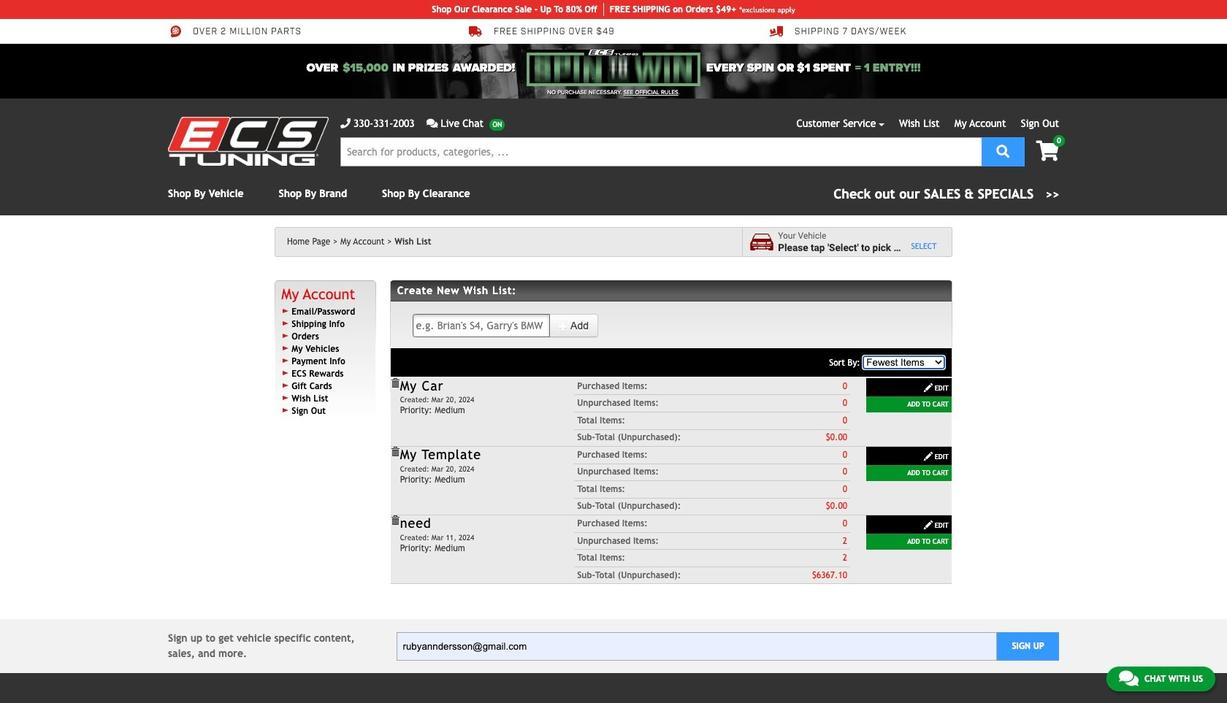 Task type: locate. For each thing, give the bounding box(es) containing it.
2 delete image from the top
[[390, 447, 400, 457]]

0 vertical spatial delete image
[[390, 378, 400, 389]]

delete image
[[390, 378, 400, 389], [390, 447, 400, 457], [390, 516, 400, 526]]

1 vertical spatial white image
[[923, 383, 934, 393]]

ecs tuning image
[[168, 117, 329, 166]]

1 vertical spatial delete image
[[390, 447, 400, 457]]

white image
[[558, 321, 568, 332], [923, 383, 934, 393]]

0 vertical spatial white image
[[558, 321, 568, 332]]

ecs tuning 'spin to win' contest logo image
[[527, 50, 701, 86]]

0 vertical spatial white image
[[923, 452, 934, 462]]

phone image
[[340, 118, 351, 129]]

2 vertical spatial delete image
[[390, 516, 400, 526]]

1 delete image from the top
[[390, 378, 400, 389]]

3 delete image from the top
[[390, 516, 400, 526]]

search image
[[997, 144, 1010, 157]]

1 vertical spatial white image
[[923, 520, 934, 531]]

white image
[[923, 452, 934, 462], [923, 520, 934, 531]]



Task type: vqa. For each thing, say whether or not it's contained in the screenshot.
question circle IMAGE to the top
no



Task type: describe. For each thing, give the bounding box(es) containing it.
delete image for second white image from the bottom of the page
[[390, 447, 400, 457]]

Email email field
[[396, 633, 997, 661]]

2 white image from the top
[[923, 520, 934, 531]]

shopping cart image
[[1036, 141, 1059, 161]]

delete image for the rightmost white icon
[[390, 378, 400, 389]]

1 horizontal spatial white image
[[923, 383, 934, 393]]

delete image for second white image from the top
[[390, 516, 400, 526]]

Search text field
[[340, 137, 982, 167]]

0 horizontal spatial white image
[[558, 321, 568, 332]]

e.g. Brian's S4, Garry's BMW E92...etc text field
[[412, 314, 550, 338]]

1 white image from the top
[[923, 452, 934, 462]]

comments image
[[426, 118, 438, 129]]



